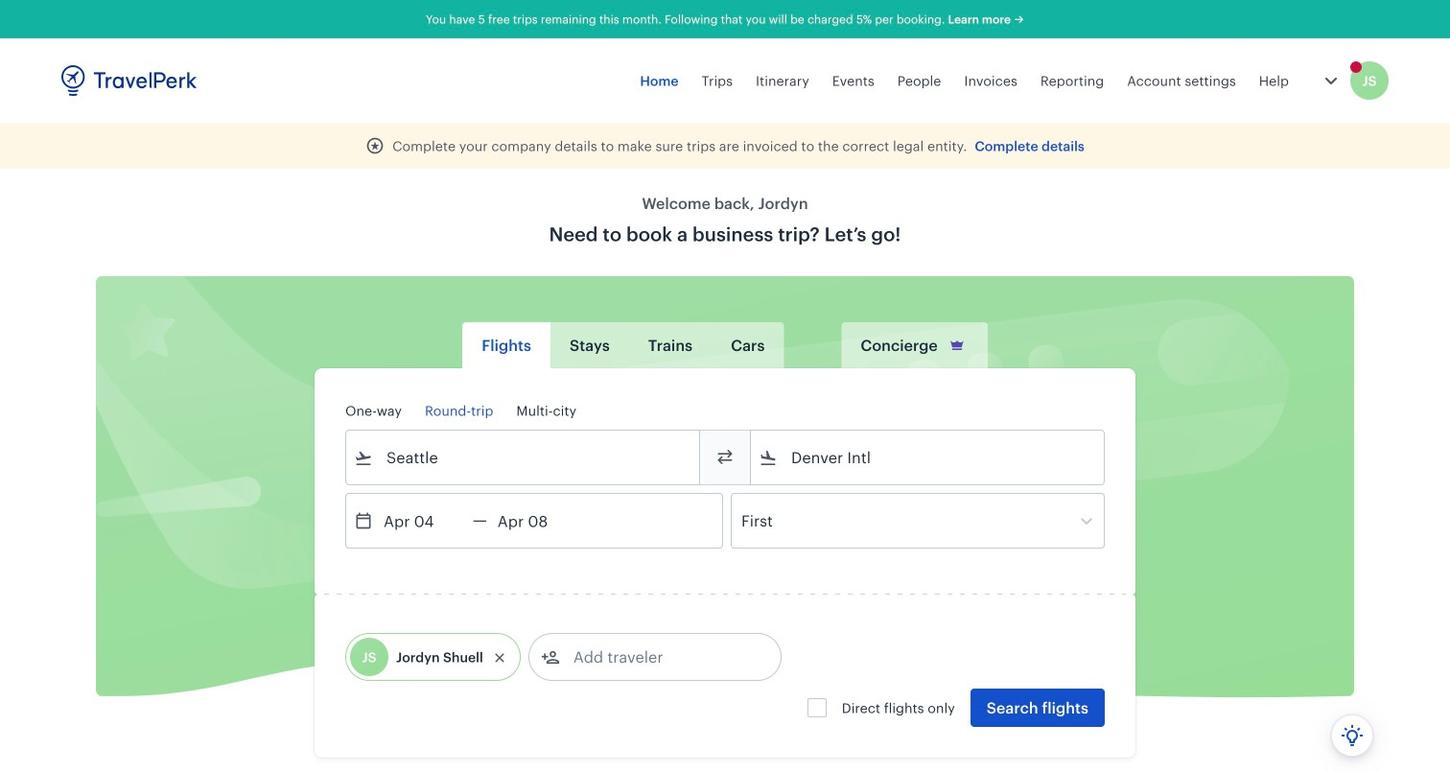 Task type: describe. For each thing, give the bounding box(es) containing it.
To search field
[[778, 442, 1079, 473]]

Depart text field
[[373, 494, 473, 548]]



Task type: locate. For each thing, give the bounding box(es) containing it.
Return text field
[[487, 494, 587, 548]]

Add traveler search field
[[560, 642, 760, 673]]

From search field
[[373, 442, 675, 473]]



